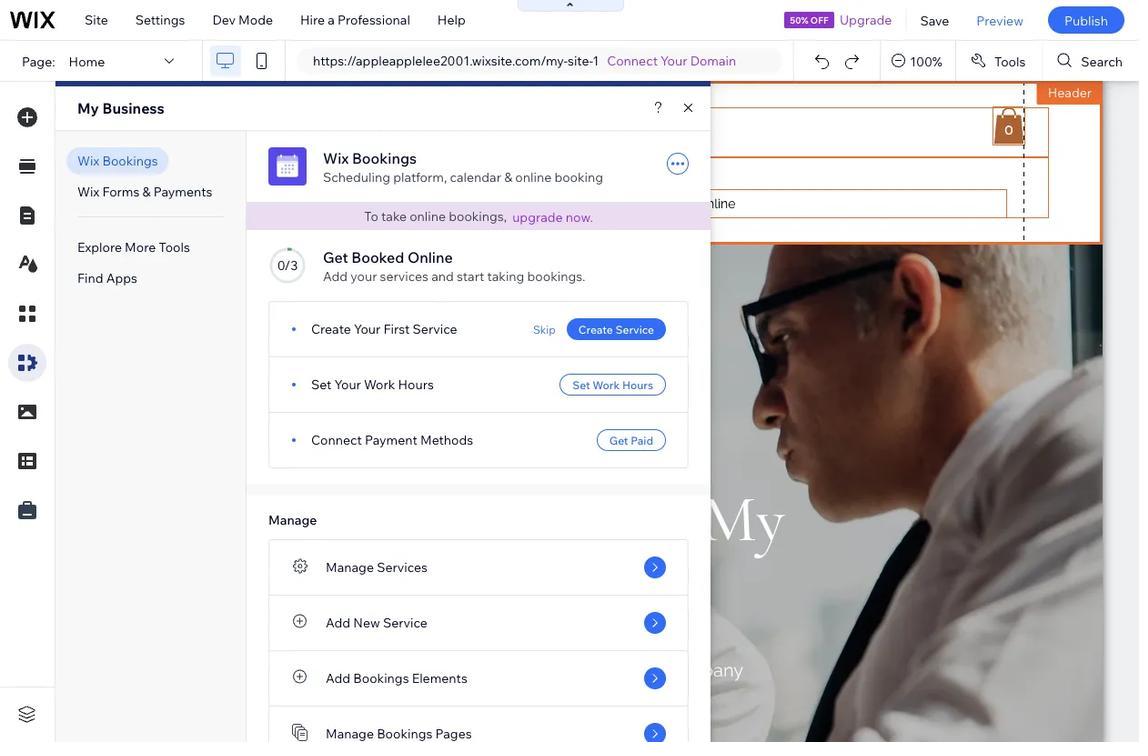 Task type: vqa. For each thing, say whether or not it's contained in the screenshot.
top Tools
yes



Task type: describe. For each thing, give the bounding box(es) containing it.
paid
[[631, 434, 654, 447]]

1
[[593, 53, 599, 69]]

bookings for manage bookings pages
[[377, 726, 433, 742]]

dev mode
[[212, 12, 273, 28]]

connect payment methods
[[311, 432, 473, 448]]

your for service
[[354, 321, 381, 337]]

help
[[438, 12, 466, 28]]

hire a professional
[[300, 12, 410, 28]]

calendar
[[450, 169, 501, 185]]

elements
[[412, 671, 468, 687]]

explore
[[77, 239, 122, 255]]

upgrade now. button
[[513, 209, 593, 225]]

& inside wix bookings scheduling platform, calendar & online booking
[[504, 169, 513, 185]]

manage bookings pages
[[326, 726, 472, 742]]

off
[[811, 14, 829, 25]]

save button
[[907, 0, 963, 40]]

quick
[[103, 104, 138, 120]]

create service button
[[567, 319, 666, 340]]

wix forms & payments
[[77, 184, 213, 200]]

get paid
[[610, 434, 654, 447]]

forms
[[102, 184, 140, 200]]

scheduling
[[323, 169, 391, 185]]

manage for manage services
[[326, 560, 374, 576]]

bookings,
[[449, 208, 507, 224]]

to
[[364, 208, 379, 224]]

100%
[[910, 53, 943, 69]]

manage for manage bookings pages
[[326, 726, 374, 742]]

set for set work hours
[[573, 378, 590, 392]]

publish
[[1065, 12, 1109, 28]]

add bookings elements
[[326, 671, 468, 687]]

bookings for wix bookings
[[102, 153, 158, 169]]

work inside button
[[593, 378, 620, 392]]

apps
[[106, 270, 137, 286]]

now.
[[566, 209, 593, 225]]

my
[[77, 99, 99, 117]]

manage services
[[326, 560, 428, 576]]

booking
[[555, 169, 604, 185]]

wix bookings
[[77, 153, 158, 169]]

https://appleapplelee2001.wixsite.com/my-site-1 connect your domain
[[313, 53, 737, 69]]

0 horizontal spatial connect
[[311, 432, 362, 448]]

tools inside button
[[995, 53, 1026, 69]]

services
[[377, 560, 428, 576]]

service inside 'button'
[[616, 323, 654, 336]]

skip
[[533, 323, 556, 336]]

tools button
[[956, 41, 1042, 81]]

manage for manage
[[269, 512, 317, 528]]

explore more tools
[[77, 239, 190, 255]]

platform,
[[393, 169, 447, 185]]

take
[[381, 208, 407, 224]]

get for paid
[[610, 434, 629, 447]]

add for add new service
[[326, 615, 351, 631]]

settings
[[135, 12, 185, 28]]

your
[[351, 269, 377, 284]]

add inside get booked online add your services and start taking bookings.
[[323, 269, 348, 284]]

search button
[[1043, 41, 1140, 81]]

service right first
[[413, 321, 457, 337]]

payments
[[154, 184, 213, 200]]

create service
[[579, 323, 654, 336]]

start
[[457, 269, 484, 284]]

dev
[[212, 12, 236, 28]]

more
[[125, 239, 156, 255]]

wix for wix bookings
[[77, 153, 99, 169]]

wix bookings scheduling platform, calendar & online booking
[[323, 149, 604, 185]]

set for set your work hours
[[311, 377, 332, 393]]

your for hours
[[334, 377, 361, 393]]

services
[[380, 269, 429, 284]]

wix bookings image
[[269, 147, 307, 186]]

set your work hours
[[311, 377, 434, 393]]

online
[[408, 248, 453, 267]]

set work hours button
[[560, 374, 666, 396]]

header
[[1048, 85, 1092, 101]]

create for create your first service
[[311, 321, 351, 337]]

add for add bookings elements
[[326, 671, 351, 687]]

find
[[77, 270, 103, 286]]

a
[[328, 12, 335, 28]]

50%
[[790, 14, 809, 25]]

bookings for add bookings elements
[[353, 671, 409, 687]]

preview button
[[963, 0, 1038, 40]]



Task type: locate. For each thing, give the bounding box(es) containing it.
work down create your first service
[[364, 377, 395, 393]]

add down the add new service
[[326, 671, 351, 687]]

to take online bookings, upgrade now.
[[364, 208, 593, 225]]

1 horizontal spatial tools
[[995, 53, 1026, 69]]

bookings down the add new service
[[353, 671, 409, 687]]

add left your
[[323, 269, 348, 284]]

0 vertical spatial tools
[[995, 53, 1026, 69]]

online up "upgrade"
[[515, 169, 552, 185]]

1 horizontal spatial set
[[573, 378, 590, 392]]

bookings inside wix bookings scheduling platform, calendar & online booking
[[352, 149, 417, 167]]

0 vertical spatial manage
[[269, 512, 317, 528]]

your down create your first service
[[334, 377, 361, 393]]

bookings up scheduling at the left of page
[[352, 149, 417, 167]]

edit
[[141, 104, 164, 120]]

bookings for wix bookings scheduling platform, calendar & online booking
[[352, 149, 417, 167]]

0 horizontal spatial create
[[311, 321, 351, 337]]

site
[[85, 12, 108, 28]]

1 vertical spatial your
[[354, 321, 381, 337]]

create
[[311, 321, 351, 337], [579, 323, 613, 336]]

booked
[[352, 248, 404, 267]]

publish button
[[1048, 6, 1125, 34]]

get inside button
[[610, 434, 629, 447]]

save
[[921, 12, 950, 28]]

0 horizontal spatial set
[[311, 377, 332, 393]]

wix inside wix bookings scheduling platform, calendar & online booking
[[323, 149, 349, 167]]

1 vertical spatial get
[[610, 434, 629, 447]]

online inside wix bookings scheduling platform, calendar & online booking
[[515, 169, 552, 185]]

quick edit
[[103, 104, 164, 120]]

preview
[[977, 12, 1024, 28]]

get booked online add your services and start taking bookings.
[[323, 248, 586, 284]]

hours inside button
[[622, 378, 654, 392]]

pages
[[436, 726, 472, 742]]

& right forms
[[142, 184, 151, 200]]

wix left forms
[[77, 184, 99, 200]]

service
[[413, 321, 457, 337], [616, 323, 654, 336], [383, 615, 428, 631]]

set
[[311, 377, 332, 393], [573, 378, 590, 392]]

1 vertical spatial add
[[326, 615, 351, 631]]

taking
[[487, 269, 525, 284]]

2 vertical spatial manage
[[326, 726, 374, 742]]

0 horizontal spatial get
[[323, 248, 348, 267]]

100% button
[[881, 41, 956, 81]]

2 vertical spatial add
[[326, 671, 351, 687]]

1 horizontal spatial &
[[504, 169, 513, 185]]

professional
[[338, 12, 410, 28]]

upgrade
[[513, 209, 563, 225]]

mode
[[239, 12, 273, 28]]

1 horizontal spatial connect
[[607, 53, 658, 69]]

your left first
[[354, 321, 381, 337]]

home
[[69, 53, 105, 69]]

your
[[661, 53, 688, 69], [354, 321, 381, 337], [334, 377, 361, 393]]

1 horizontal spatial hours
[[622, 378, 654, 392]]

create for create service
[[579, 323, 613, 336]]

my business
[[77, 99, 165, 117]]

search
[[1082, 53, 1123, 69]]

1 horizontal spatial get
[[610, 434, 629, 447]]

0 horizontal spatial &
[[142, 184, 151, 200]]

0 vertical spatial connect
[[607, 53, 658, 69]]

business
[[102, 99, 165, 117]]

tools down preview button
[[995, 53, 1026, 69]]

wix
[[323, 149, 349, 167], [77, 153, 99, 169], [77, 184, 99, 200]]

payment
[[365, 432, 418, 448]]

wix down the 'my'
[[77, 153, 99, 169]]

new
[[353, 615, 380, 631]]

bookings left pages
[[377, 726, 433, 742]]

wix for wix bookings scheduling platform, calendar & online booking
[[323, 149, 349, 167]]

0/3
[[277, 258, 298, 274]]

bookings up forms
[[102, 153, 158, 169]]

get
[[323, 248, 348, 267], [610, 434, 629, 447]]

tools right more on the left top of page
[[159, 239, 190, 255]]

&
[[504, 169, 513, 185], [142, 184, 151, 200]]

0 horizontal spatial hours
[[398, 377, 434, 393]]

skip button
[[533, 319, 556, 340]]

add
[[323, 269, 348, 284], [326, 615, 351, 631], [326, 671, 351, 687]]

and
[[432, 269, 454, 284]]

hours
[[398, 377, 434, 393], [622, 378, 654, 392]]

work
[[364, 377, 395, 393], [593, 378, 620, 392]]

0 horizontal spatial tools
[[159, 239, 190, 255]]

0 vertical spatial online
[[515, 169, 552, 185]]

online inside "to take online bookings, upgrade now."
[[410, 208, 446, 224]]

upgrade
[[840, 12, 892, 28]]

methods
[[421, 432, 473, 448]]

0/3 progress bar
[[269, 247, 307, 285]]

tools
[[995, 53, 1026, 69], [159, 239, 190, 255]]

hours down first
[[398, 377, 434, 393]]

create right skip
[[579, 323, 613, 336]]

connect right the 1 at right
[[607, 53, 658, 69]]

domain
[[691, 53, 737, 69]]

& right calendar
[[504, 169, 513, 185]]

add new service
[[326, 615, 428, 631]]

0 horizontal spatial work
[[364, 377, 395, 393]]

1 horizontal spatial online
[[515, 169, 552, 185]]

0 vertical spatial your
[[661, 53, 688, 69]]

set down create service 'button'
[[573, 378, 590, 392]]

hours up paid at the right of page
[[622, 378, 654, 392]]

set down create your first service
[[311, 377, 332, 393]]

create inside 'button'
[[579, 323, 613, 336]]

wix for wix forms & payments
[[77, 184, 99, 200]]

get left paid at the right of page
[[610, 434, 629, 447]]

50% off
[[790, 14, 829, 25]]

2 vertical spatial your
[[334, 377, 361, 393]]

manage
[[269, 512, 317, 528], [326, 560, 374, 576], [326, 726, 374, 742]]

connect
[[607, 53, 658, 69], [311, 432, 362, 448]]

get inside get booked online add your services and start taking bookings.
[[323, 248, 348, 267]]

online right take
[[410, 208, 446, 224]]

work down create service 'button'
[[593, 378, 620, 392]]

0 horizontal spatial online
[[410, 208, 446, 224]]

0 vertical spatial get
[[323, 248, 348, 267]]

1 horizontal spatial work
[[593, 378, 620, 392]]

set work hours
[[573, 378, 654, 392]]

1 horizontal spatial create
[[579, 323, 613, 336]]

1 vertical spatial online
[[410, 208, 446, 224]]

find apps
[[77, 270, 137, 286]]

site-
[[568, 53, 593, 69]]

1 vertical spatial connect
[[311, 432, 362, 448]]

https://appleapplelee2001.wixsite.com/my-
[[313, 53, 568, 69]]

create your first service
[[311, 321, 457, 337]]

service right new
[[383, 615, 428, 631]]

set inside button
[[573, 378, 590, 392]]

get left booked
[[323, 248, 348, 267]]

1 vertical spatial tools
[[159, 239, 190, 255]]

connect left payment
[[311, 432, 362, 448]]

0 vertical spatial add
[[323, 269, 348, 284]]

bookings
[[352, 149, 417, 167], [102, 153, 158, 169], [353, 671, 409, 687], [377, 726, 433, 742]]

1 vertical spatial manage
[[326, 560, 374, 576]]

get for booked
[[323, 248, 348, 267]]

create down your
[[311, 321, 351, 337]]

your left domain
[[661, 53, 688, 69]]

service up set work hours button
[[616, 323, 654, 336]]

add left new
[[326, 615, 351, 631]]

wix up scheduling at the left of page
[[323, 149, 349, 167]]

online
[[515, 169, 552, 185], [410, 208, 446, 224]]

hire
[[300, 12, 325, 28]]

get paid button
[[597, 430, 666, 451]]

bookings.
[[527, 269, 586, 284]]

first
[[384, 321, 410, 337]]



